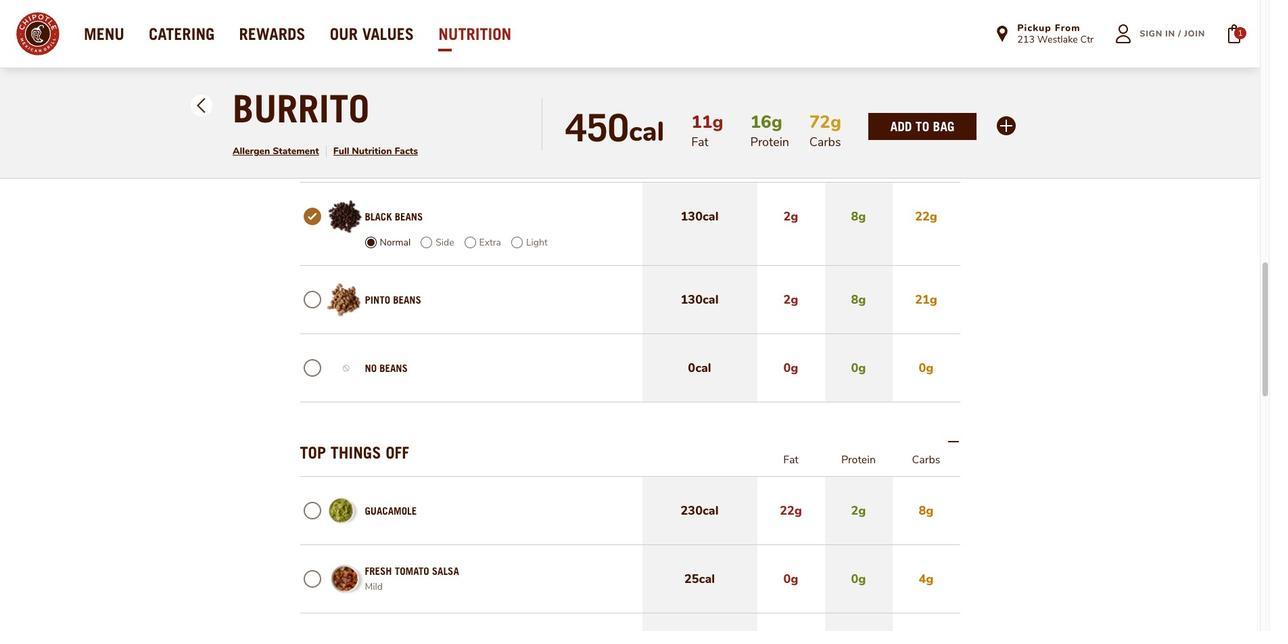 Task type: vqa. For each thing, say whether or not it's contained in the screenshot.
SELECT A DATE icon
no



Task type: locate. For each thing, give the bounding box(es) containing it.
2 vertical spatial 2g definition
[[825, 477, 893, 545]]

0 vertical spatial no
[[365, 68, 377, 80]]

deselect ingredient group image left pinto
[[303, 291, 321, 309]]

cal
[[629, 114, 665, 150]]

2 protein from the top
[[842, 453, 876, 468]]

1 vertical spatial 0cal
[[688, 360, 712, 376]]

deselect ingredient group image for 0cal
[[303, 65, 321, 83]]

facts
[[395, 145, 418, 158]]

130cal definition
[[642, 183, 757, 265], [642, 266, 757, 334]]

join
[[1185, 28, 1206, 40]]

1 carbs from the top
[[912, 158, 941, 173]]

11g definition
[[692, 110, 724, 134]]

tomato
[[395, 565, 429, 577]]

rewards
[[239, 24, 306, 43]]

burrito
[[233, 86, 370, 131]]

0 vertical spatial 130cal
[[681, 208, 719, 225]]

light
[[526, 236, 548, 249]]

toggle group image
[[948, 436, 959, 447]]

deselect ingredient group image down top
[[303, 502, 321, 520]]

1 protein from the top
[[842, 158, 876, 173]]

0 vertical spatial 0cal definition
[[642, 40, 757, 108]]

25cal
[[685, 571, 715, 587]]

21g
[[915, 292, 938, 308]]

allergen
[[233, 145, 270, 158]]

add to bag image
[[1219, 18, 1251, 50]]

1
[[1239, 28, 1243, 39]]

213
[[1018, 33, 1035, 46]]

pinto beans
[[365, 294, 421, 306]]

1 vertical spatial 8g
[[852, 292, 866, 308]]

8g definition
[[825, 183, 893, 265], [825, 266, 893, 334], [893, 477, 960, 545]]

ctr
[[1081, 33, 1094, 46]]

pickup from link
[[1018, 22, 1094, 35]]

our values link
[[330, 24, 414, 43]]

1 deselect ingredient group image from the top
[[303, 65, 321, 83]]

450 definition
[[566, 105, 629, 150]]

2 0cal from the top
[[688, 360, 712, 376]]

2g definition
[[757, 183, 825, 265], [757, 266, 825, 334], [825, 477, 893, 545]]

0 vertical spatial 8g definition
[[825, 183, 893, 265]]

2 carbs from the top
[[912, 453, 941, 468]]

1 130cal definition from the top
[[642, 183, 757, 265]]

off
[[386, 443, 409, 462]]

1 vertical spatial 2g definition
[[757, 266, 825, 334]]

2 fat from the top
[[784, 453, 799, 468]]

protein for beans
[[842, 158, 876, 173]]

westlake
[[1038, 33, 1078, 46]]

deselect ingredient group image up burrito
[[303, 65, 321, 83]]

extra
[[479, 236, 501, 249]]

sign in / join heading
[[1140, 28, 1206, 40]]

chipotle mexican grill image
[[16, 12, 60, 55]]

pinto
[[365, 294, 390, 306]]

230cal definition
[[642, 477, 757, 545]]

2 image
[[197, 98, 205, 106]]

0 vertical spatial 130cal definition
[[642, 183, 757, 265]]

definition
[[642, 614, 757, 631], [757, 614, 825, 631], [825, 614, 893, 631], [893, 614, 960, 631]]

deselect ingredient group image
[[303, 65, 321, 83], [303, 291, 321, 309], [303, 502, 321, 520], [303, 570, 321, 588]]

fat
[[784, 158, 799, 173], [784, 453, 799, 468]]

2 130cal from the top
[[681, 292, 719, 308]]

to
[[916, 118, 930, 134]]

2g
[[784, 208, 799, 225], [784, 292, 799, 308], [851, 503, 866, 519]]

8g definition for 21g
[[825, 266, 893, 334]]

0g definition
[[757, 40, 825, 108], [825, 40, 893, 108], [893, 40, 960, 108], [757, 334, 825, 402], [825, 334, 893, 402], [893, 334, 960, 402], [757, 545, 825, 613], [825, 545, 893, 613]]

no for no rice
[[365, 68, 377, 80]]

22g
[[915, 208, 938, 225], [780, 503, 802, 519]]

values
[[362, 24, 414, 43]]

black beans definition
[[300, 183, 642, 265]]

add to bag button
[[891, 118, 955, 134]]

16g definition
[[751, 110, 783, 134]]

carbs for top things off
[[912, 453, 941, 468]]

1 fat from the top
[[784, 158, 799, 173]]

beans for black beans
[[395, 210, 423, 223]]

beans for pinto beans
[[393, 294, 421, 306]]

2 0cal definition from the top
[[642, 334, 757, 402]]

0 vertical spatial 2g definition
[[757, 183, 825, 265]]

1 horizontal spatial 22g
[[915, 208, 938, 225]]

deselect ingredient group image left mild
[[303, 570, 321, 588]]

no right deselect ingredient group icon
[[365, 362, 377, 374]]

select customization image
[[367, 239, 374, 246]]

allergen statement
[[233, 145, 319, 158]]

our values
[[330, 24, 414, 43]]

0cal definition for beans
[[642, 334, 757, 402]]

deselect ingredient group image for 230cal
[[303, 502, 321, 520]]

0 vertical spatial fat
[[784, 158, 799, 173]]

2g for 21g
[[784, 292, 799, 308]]

2 130cal definition from the top
[[642, 266, 757, 334]]

deselect ingredient group image for 25cal
[[303, 570, 321, 588]]

1 vertical spatial 130cal definition
[[642, 266, 757, 334]]

beans inside definition
[[395, 210, 423, 223]]

0cal
[[688, 66, 712, 82], [688, 360, 712, 376]]

no rice
[[365, 68, 399, 80]]

0g
[[784, 66, 799, 82], [852, 66, 866, 82], [919, 66, 934, 82], [784, 360, 799, 376], [852, 360, 866, 376], [919, 360, 934, 376], [784, 571, 799, 587], [852, 571, 866, 587]]

8g
[[852, 208, 866, 225], [852, 292, 866, 308], [919, 503, 934, 519]]

1 vertical spatial 2g
[[784, 292, 799, 308]]

3 deselect ingredient group image from the top
[[303, 502, 321, 520]]

1 0cal definition from the top
[[642, 40, 757, 108]]

0cal definition
[[642, 40, 757, 108], [642, 334, 757, 402]]

cal definition
[[629, 114, 665, 150]]

rewards link
[[239, 24, 306, 43]]

0 vertical spatial 0cal
[[688, 66, 712, 82]]

230cal
[[681, 503, 719, 519]]

0 horizontal spatial 22g definition
[[757, 477, 825, 545]]

2g for 22g
[[784, 208, 799, 225]]

1 130cal from the top
[[681, 208, 719, 225]]

add
[[891, 118, 912, 134]]

11g
[[692, 110, 724, 134]]

no left rice
[[365, 68, 377, 80]]

pickup
[[1018, 22, 1052, 35]]

carbs
[[912, 158, 941, 173], [912, 453, 941, 468]]

0 vertical spatial 8g
[[852, 208, 866, 225]]

0 vertical spatial 2g
[[784, 208, 799, 225]]

1 vertical spatial 130cal
[[681, 292, 719, 308]]

1 0cal from the top
[[688, 66, 712, 82]]

8g for 21g
[[852, 292, 866, 308]]

3 definition from the left
[[825, 614, 893, 631]]

1 vertical spatial protein
[[842, 453, 876, 468]]

4 deselect ingredient group image from the top
[[303, 570, 321, 588]]

0cal for no rice
[[688, 66, 712, 82]]

2g definition for 22g
[[757, 183, 825, 265]]

1 image
[[197, 105, 205, 113]]

1 vertical spatial carbs
[[912, 453, 941, 468]]

2 no from the top
[[365, 362, 377, 374]]

protein
[[842, 158, 876, 173], [842, 453, 876, 468]]

beans
[[300, 149, 345, 168], [395, 210, 423, 223], [393, 294, 421, 306], [380, 362, 408, 374]]

protein for top things off
[[842, 453, 876, 468]]

0 vertical spatial carbs
[[912, 158, 941, 173]]

no
[[365, 68, 377, 80], [365, 362, 377, 374]]

4g
[[919, 571, 934, 587]]

deselect ingredient group image
[[303, 359, 321, 377]]

allergen statement link
[[233, 145, 319, 158]]

in
[[1166, 28, 1176, 40]]

1 vertical spatial 8g definition
[[825, 266, 893, 334]]

0 vertical spatial protein
[[842, 158, 876, 173]]

130cal definition for 21g
[[642, 266, 757, 334]]

0 vertical spatial 22g definition
[[893, 183, 960, 265]]

1 vertical spatial 22g
[[780, 503, 802, 519]]

pickup from 213 westlake ctr
[[1018, 22, 1094, 46]]

1 vertical spatial 0cal definition
[[642, 334, 757, 402]]

nutrition
[[352, 145, 392, 158]]

2 deselect ingredient group image from the top
[[303, 291, 321, 309]]

0 horizontal spatial 22g
[[780, 503, 802, 519]]

full nutrition facts
[[333, 145, 418, 158]]

1 vertical spatial no
[[365, 362, 377, 374]]

1 vertical spatial fat
[[784, 453, 799, 468]]

130cal
[[681, 208, 719, 225], [681, 292, 719, 308]]

1 no from the top
[[365, 68, 377, 80]]

22g definition
[[893, 183, 960, 265], [757, 477, 825, 545]]



Task type: describe. For each thing, give the bounding box(es) containing it.
beans for no beans
[[380, 362, 408, 374]]

rice
[[380, 68, 399, 80]]

black beans
[[365, 210, 423, 223]]

450 cal
[[566, 105, 665, 150]]

menu link
[[84, 24, 124, 43]]

side
[[436, 236, 454, 249]]

nutrition
[[439, 24, 512, 43]]

catering link
[[149, 24, 215, 43]]

fat for top things off
[[784, 453, 799, 468]]

450
[[566, 105, 629, 150]]

1 definition from the left
[[642, 614, 757, 631]]

bag
[[933, 118, 955, 134]]

2 vertical spatial 2g
[[851, 503, 866, 519]]

2g definition for 21g
[[757, 266, 825, 334]]

2 vertical spatial 8g
[[919, 503, 934, 519]]

8g definition for 22g
[[825, 183, 893, 265]]

normal
[[380, 236, 411, 249]]

21g definition
[[893, 266, 960, 334]]

things
[[331, 443, 381, 462]]

2 definition from the left
[[757, 614, 825, 631]]

sign in image
[[1108, 18, 1140, 50]]

130cal for 22g
[[681, 208, 719, 225]]

72g definition
[[810, 110, 842, 134]]

find a chipotle image
[[995, 26, 1011, 42]]

sign
[[1140, 28, 1163, 40]]

25cal definition
[[642, 545, 757, 613]]

fat for beans
[[784, 158, 799, 173]]

1 vertical spatial 22g definition
[[757, 477, 825, 545]]

menu
[[84, 24, 124, 43]]

catering
[[149, 24, 215, 43]]

130cal definition for 22g
[[642, 183, 757, 265]]

deselect ingredient group image for 130cal
[[303, 291, 321, 309]]

add to bag
[[891, 118, 955, 134]]

4 definition from the left
[[893, 614, 960, 631]]

black
[[365, 210, 392, 223]]

fresh tomato salsa mild
[[365, 565, 459, 593]]

mild
[[365, 581, 383, 593]]

0 vertical spatial 22g
[[915, 208, 938, 225]]

guacamole
[[365, 505, 417, 517]]

16g
[[751, 110, 783, 134]]

no beans
[[365, 362, 408, 374]]

carbs for beans
[[912, 158, 941, 173]]

/
[[1179, 28, 1182, 40]]

0cal definition for rice
[[642, 40, 757, 108]]

fresh
[[365, 565, 392, 577]]

our
[[330, 24, 358, 43]]

4g definition
[[893, 545, 960, 613]]

213 westlake ctr link
[[1018, 33, 1094, 46]]

130cal for 21g
[[681, 292, 719, 308]]

8g for 22g
[[852, 208, 866, 225]]

72g
[[810, 110, 842, 134]]

1 horizontal spatial 22g definition
[[893, 183, 960, 265]]

full
[[333, 145, 349, 158]]

statement
[[273, 145, 319, 158]]

2 vertical spatial 8g definition
[[893, 477, 960, 545]]

sign in / join
[[1140, 28, 1206, 40]]

full nutrition facts link
[[333, 145, 418, 158]]

0cal for no beans
[[688, 360, 712, 376]]

top
[[300, 443, 326, 462]]

top things off
[[300, 443, 409, 462]]

from
[[1055, 22, 1081, 35]]

no for no beans
[[365, 362, 377, 374]]

salsa
[[432, 565, 459, 577]]

nutrition link
[[439, 24, 512, 43]]



